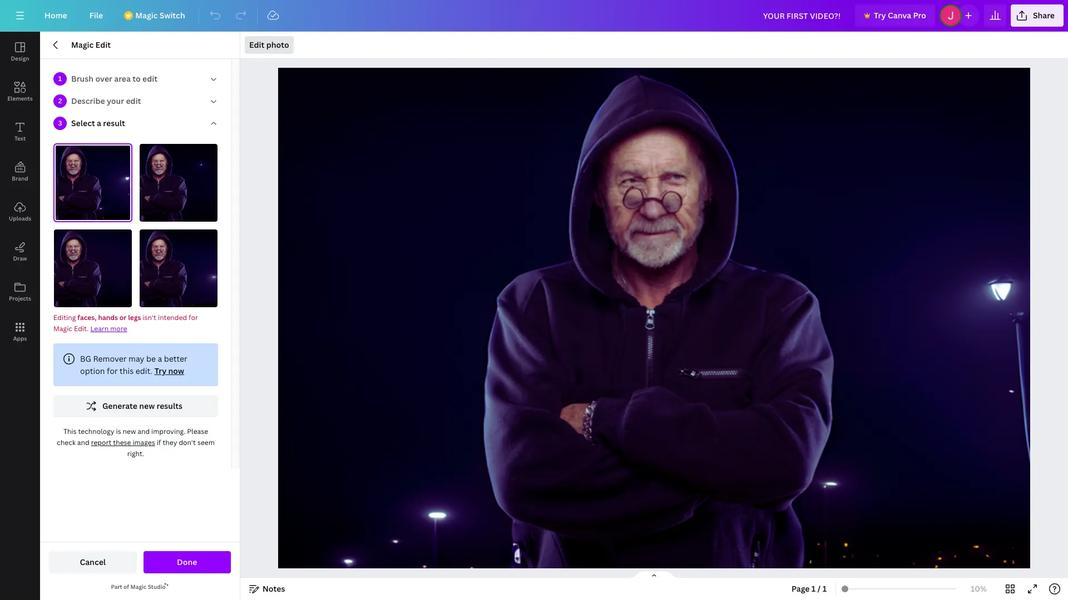 Task type: locate. For each thing, give the bounding box(es) containing it.
0 horizontal spatial a
[[97, 118, 101, 129]]

elements button
[[0, 72, 40, 112]]

0 horizontal spatial edit
[[126, 96, 141, 106]]

cancel
[[80, 558, 106, 568]]

magic studio
[[131, 584, 166, 592]]

result
[[103, 118, 125, 129]]

and
[[138, 427, 150, 437], [77, 438, 89, 448]]

magic switch button
[[116, 4, 194, 27]]

0 vertical spatial edit
[[142, 73, 158, 84]]

0 vertical spatial try
[[874, 10, 886, 21]]

technology
[[78, 427, 114, 437]]

over
[[95, 73, 112, 84]]

more
[[110, 324, 127, 334]]

part of
[[111, 584, 131, 592]]

notes
[[263, 584, 285, 595]]

new right is
[[123, 427, 136, 437]]

edit
[[142, 73, 158, 84], [126, 96, 141, 106]]

describe your edit
[[71, 96, 141, 106]]

select a result
[[71, 118, 125, 129]]

edit.
[[136, 366, 153, 377]]

edit left photo
[[249, 40, 265, 50]]

1 vertical spatial a
[[158, 354, 162, 364]]

1 horizontal spatial edit
[[249, 40, 265, 50]]

a inside bg remover may be a better option for this edit.
[[158, 354, 162, 364]]

file button
[[81, 4, 112, 27]]

brush
[[71, 73, 94, 84]]

1 horizontal spatial new
[[139, 401, 155, 412]]

0 horizontal spatial new
[[123, 427, 136, 437]]

0 horizontal spatial try
[[155, 366, 167, 377]]

edit
[[95, 40, 111, 50], [249, 40, 265, 50]]

0 vertical spatial for
[[189, 313, 198, 323]]

projects
[[9, 295, 31, 303]]

1 right /
[[823, 584, 827, 595]]

draw
[[13, 255, 27, 263]]

2 horizontal spatial 1
[[823, 584, 827, 595]]

new left results
[[139, 401, 155, 412]]

1 horizontal spatial a
[[158, 354, 162, 364]]

cancel button
[[49, 552, 137, 574]]

if
[[157, 438, 161, 448]]

for inside bg remover may be a better option for this edit.
[[107, 366, 118, 377]]

main menu bar
[[0, 0, 1068, 32]]

text
[[14, 135, 26, 142]]

magic
[[135, 10, 158, 21], [71, 40, 94, 50], [53, 324, 72, 334], [131, 584, 147, 592]]

this
[[63, 427, 77, 437]]

1
[[58, 74, 62, 83], [812, 584, 816, 595], [823, 584, 827, 595]]

report these images link
[[91, 438, 155, 448]]

0 vertical spatial new
[[139, 401, 155, 412]]

1 up 2
[[58, 74, 62, 83]]

uploads
[[9, 215, 31, 223]]

magic inside isn't intended for magic edit.
[[53, 324, 72, 334]]

done button
[[143, 552, 231, 574]]

projects button
[[0, 272, 40, 312]]

try inside button
[[874, 10, 886, 21]]

area
[[114, 73, 131, 84]]

magic inside button
[[135, 10, 158, 21]]

for right 'intended'
[[189, 313, 198, 323]]

1 vertical spatial edit
[[126, 96, 141, 106]]

new
[[139, 401, 155, 412], [123, 427, 136, 437]]

and up images
[[138, 427, 150, 437]]

share
[[1033, 10, 1055, 21]]

generate new results
[[102, 401, 183, 412]]

seem
[[198, 438, 215, 448]]

0 horizontal spatial for
[[107, 366, 118, 377]]

2 edit from the left
[[249, 40, 265, 50]]

magic switch
[[135, 10, 185, 21]]

try for try canva pro
[[874, 10, 886, 21]]

these
[[113, 438, 131, 448]]

0 vertical spatial a
[[97, 118, 101, 129]]

and down "technology"
[[77, 438, 89, 448]]

edit inside dropdown button
[[249, 40, 265, 50]]

hands
[[98, 313, 118, 323]]

1 horizontal spatial for
[[189, 313, 198, 323]]

try down "be"
[[155, 366, 167, 377]]

a left result
[[97, 118, 101, 129]]

magic for magic edit
[[71, 40, 94, 50]]

for down remover
[[107, 366, 118, 377]]

legs
[[128, 313, 141, 323]]

magic right of at the bottom left
[[131, 584, 147, 592]]

may
[[129, 354, 144, 364]]

magic down editing
[[53, 324, 72, 334]]

a right "be"
[[158, 354, 162, 364]]

brand button
[[0, 152, 40, 192]]

photo
[[266, 40, 289, 50]]

report
[[91, 438, 112, 448]]

magic left switch
[[135, 10, 158, 21]]

bg remover may be a better option for this edit.
[[80, 354, 187, 377]]

images
[[133, 438, 155, 448]]

this
[[120, 366, 134, 377]]

now
[[168, 366, 184, 377]]

1 vertical spatial new
[[123, 427, 136, 437]]

select
[[71, 118, 95, 129]]

edit right your
[[126, 96, 141, 106]]

1 horizontal spatial and
[[138, 427, 150, 437]]

0 horizontal spatial and
[[77, 438, 89, 448]]

try left canva
[[874, 10, 886, 21]]

0 horizontal spatial 1
[[58, 74, 62, 83]]

edit down the file popup button
[[95, 40, 111, 50]]

for
[[189, 313, 198, 323], [107, 366, 118, 377]]

magic down the file popup button
[[71, 40, 94, 50]]

1 horizontal spatial try
[[874, 10, 886, 21]]

try for try now
[[155, 366, 167, 377]]

design button
[[0, 32, 40, 72]]

page
[[792, 584, 810, 595]]

add
[[635, 535, 651, 546]]

apps
[[13, 335, 27, 343]]

elements
[[7, 95, 33, 102]]

magic for magic studio
[[131, 584, 147, 592]]

1 vertical spatial for
[[107, 366, 118, 377]]

1 vertical spatial try
[[155, 366, 167, 377]]

done
[[177, 558, 197, 568]]

edit right to
[[142, 73, 158, 84]]

1 left /
[[812, 584, 816, 595]]

your
[[107, 96, 124, 106]]

page 1 / 1
[[792, 584, 827, 595]]

apps button
[[0, 312, 40, 352]]

remover
[[93, 354, 127, 364]]

0 horizontal spatial edit
[[95, 40, 111, 50]]



Task type: vqa. For each thing, say whether or not it's contained in the screenshot.
"the" within the for the wedding of
no



Task type: describe. For each thing, give the bounding box(es) containing it.
editing faces, hands or legs
[[53, 313, 141, 323]]

to
[[133, 73, 141, 84]]

1 edit from the left
[[95, 40, 111, 50]]

0 vertical spatial and
[[138, 427, 150, 437]]

share button
[[1011, 4, 1064, 27]]

improving.
[[151, 427, 186, 437]]

try now
[[155, 366, 184, 377]]

or
[[120, 313, 127, 323]]

uploads button
[[0, 192, 40, 232]]

isn't
[[143, 313, 156, 323]]

+ add page button
[[272, 530, 1029, 552]]

isn't intended for magic edit.
[[53, 313, 198, 334]]

text button
[[0, 112, 40, 152]]

don't
[[179, 438, 196, 448]]

3
[[58, 119, 62, 128]]

home link
[[36, 4, 76, 27]]

draw button
[[0, 232, 40, 272]]

report these images
[[91, 438, 155, 448]]

try now button
[[155, 366, 184, 377]]

10% button
[[961, 581, 997, 599]]

edit.
[[74, 324, 89, 334]]

studio
[[148, 584, 166, 592]]

magic for magic switch
[[135, 10, 158, 21]]

generate new results button
[[53, 396, 218, 418]]

+ add page
[[630, 535, 671, 546]]

pro
[[913, 10, 926, 21]]

please
[[187, 427, 208, 437]]

part
[[111, 584, 122, 592]]

generate
[[102, 401, 137, 412]]

for inside isn't intended for magic edit.
[[189, 313, 198, 323]]

1 horizontal spatial edit
[[142, 73, 158, 84]]

better
[[164, 354, 187, 364]]

bg
[[80, 354, 91, 364]]

edit photo button
[[245, 36, 294, 54]]

new inside button
[[139, 401, 155, 412]]

/
[[818, 584, 821, 595]]

Design title text field
[[754, 4, 851, 27]]

is
[[116, 427, 121, 437]]

learn
[[90, 324, 109, 334]]

try canva pro
[[874, 10, 926, 21]]

right.
[[127, 450, 144, 459]]

intended
[[158, 313, 187, 323]]

1 horizontal spatial 1
[[812, 584, 816, 595]]

check
[[57, 438, 76, 448]]

notes button
[[245, 581, 290, 599]]

if they don't seem right.
[[127, 438, 215, 459]]

of
[[124, 584, 129, 592]]

they
[[163, 438, 177, 448]]

be
[[146, 354, 156, 364]]

option
[[80, 366, 105, 377]]

editing
[[53, 313, 76, 323]]

new inside the this technology is new and improving. please check and
[[123, 427, 136, 437]]

side panel tab list
[[0, 32, 40, 352]]

try canva pro button
[[855, 4, 935, 27]]

1 vertical spatial and
[[77, 438, 89, 448]]

canva
[[888, 10, 912, 21]]

faces,
[[78, 313, 97, 323]]

results
[[157, 401, 183, 412]]

home
[[45, 10, 67, 21]]

switch
[[160, 10, 185, 21]]

+
[[630, 535, 634, 546]]

10%
[[971, 584, 987, 595]]

edit photo
[[249, 40, 289, 50]]

2
[[58, 96, 62, 106]]

brand
[[12, 175, 28, 183]]

page
[[653, 535, 671, 546]]

describe
[[71, 96, 105, 106]]

show pages image
[[628, 571, 681, 580]]

learn more
[[90, 324, 127, 334]]

design
[[11, 55, 29, 62]]

brush over area to edit
[[71, 73, 158, 84]]

learn more link
[[90, 324, 127, 334]]



